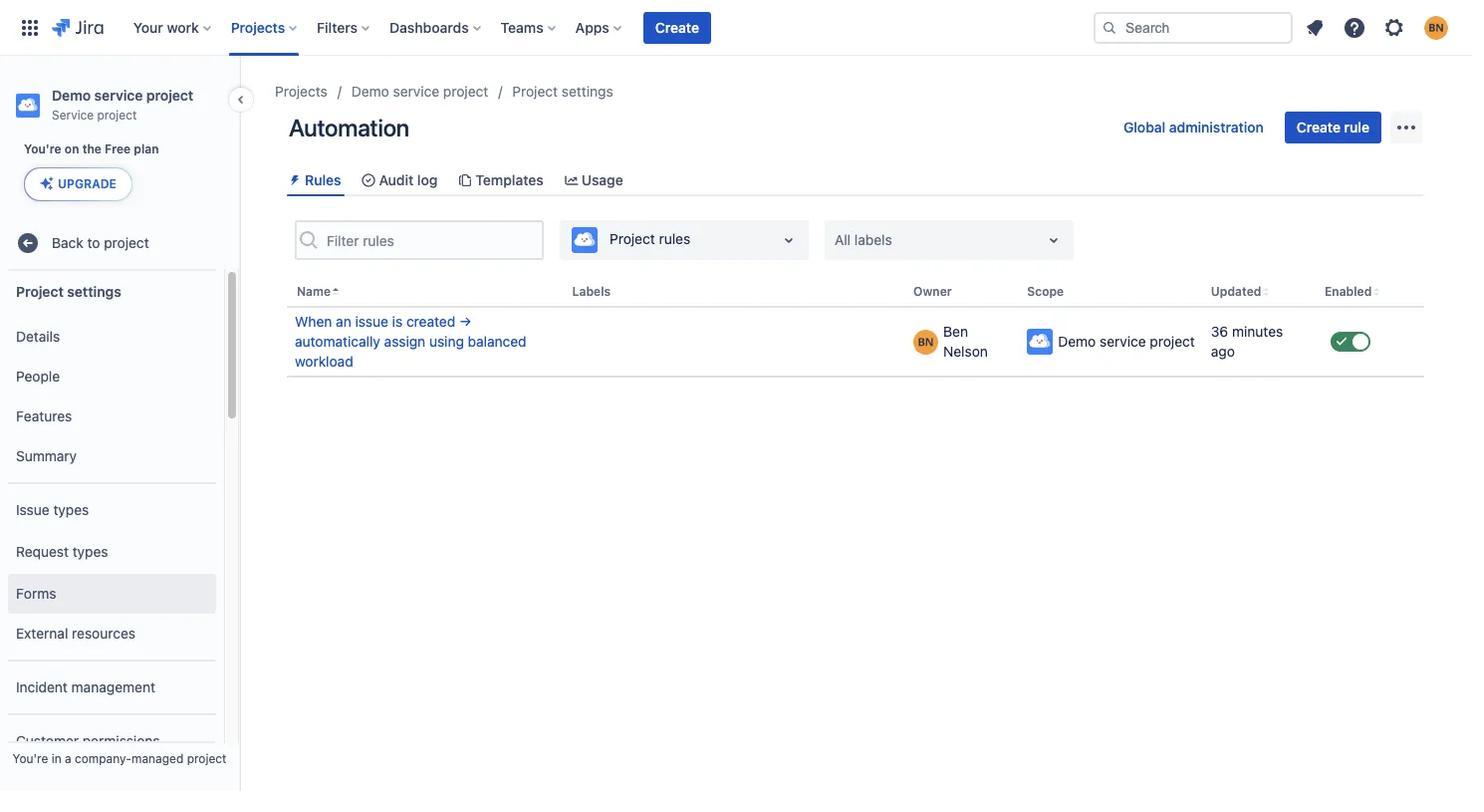 Task type: locate. For each thing, give the bounding box(es) containing it.
project right to
[[104, 234, 149, 251]]

types inside issue types "link"
[[53, 501, 89, 518]]

audit log image
[[361, 172, 377, 188]]

0 horizontal spatial service
[[94, 87, 143, 104]]

1 vertical spatial projects
[[275, 83, 328, 100]]

group
[[8, 311, 216, 482], [8, 482, 216, 660]]

projects for "projects" link on the left of page
[[275, 83, 328, 100]]

ago
[[1211, 343, 1235, 360]]

0 horizontal spatial demo
[[52, 87, 91, 104]]

0 vertical spatial projects
[[231, 18, 285, 35]]

your profile and settings image
[[1425, 15, 1449, 39]]

rules
[[659, 230, 691, 247]]

upgrade
[[58, 176, 116, 191]]

demo service project link
[[351, 80, 489, 104]]

notifications image
[[1303, 15, 1327, 39]]

templates
[[476, 171, 544, 188]]

0 vertical spatial you're
[[24, 141, 61, 156]]

create button
[[643, 11, 711, 43]]

usage image
[[564, 172, 580, 188]]

create rule
[[1297, 119, 1370, 135]]

1 horizontal spatial demo
[[351, 83, 389, 100]]

0 horizontal spatial create
[[655, 18, 699, 35]]

apps
[[576, 18, 610, 35]]

0 vertical spatial create
[[655, 18, 699, 35]]

settings down apps on the top left of the page
[[562, 83, 613, 100]]

2 horizontal spatial service
[[1100, 333, 1146, 350]]

automatically
[[295, 333, 380, 350]]

2 horizontal spatial project
[[610, 230, 655, 247]]

resources
[[72, 624, 135, 641]]

1 vertical spatial project
[[610, 230, 655, 247]]

demo up "service" at the top
[[52, 87, 91, 104]]

group containing details
[[8, 311, 216, 482]]

project down dashboards dropdown button
[[443, 83, 489, 100]]

project settings down back
[[16, 282, 121, 299]]

project rules
[[610, 230, 691, 247]]

your work button
[[127, 11, 219, 43]]

company-
[[75, 751, 132, 766]]

you're
[[24, 141, 61, 156], [12, 751, 48, 766]]

1 vertical spatial demo service project
[[1058, 333, 1195, 350]]

tab list
[[279, 163, 1433, 196]]

demo down "scope"
[[1058, 333, 1096, 350]]

types right issue
[[53, 501, 89, 518]]

external
[[16, 624, 68, 641]]

project
[[443, 83, 489, 100], [146, 87, 194, 104], [97, 108, 137, 123], [104, 234, 149, 251], [1150, 333, 1195, 350], [187, 751, 227, 766]]

1 horizontal spatial create
[[1297, 119, 1341, 135]]

0 vertical spatial demo service project
[[351, 83, 489, 100]]

external resources
[[16, 624, 135, 641]]

0 horizontal spatial demo service project
[[351, 83, 489, 100]]

issue
[[355, 313, 388, 330]]

updated
[[1211, 284, 1262, 299]]

the
[[82, 141, 102, 156]]

0 horizontal spatial settings
[[67, 282, 121, 299]]

1 vertical spatial create
[[1297, 119, 1341, 135]]

2 group from the top
[[8, 482, 216, 660]]

project settings
[[512, 83, 613, 100], [16, 282, 121, 299]]

create left "rule"
[[1297, 119, 1341, 135]]

1 horizontal spatial settings
[[562, 83, 613, 100]]

open image up "scope"
[[1042, 228, 1066, 252]]

filters
[[317, 18, 358, 35]]

1 open image from the left
[[777, 228, 801, 252]]

projects up automation
[[275, 83, 328, 100]]

project inside 'link'
[[104, 234, 149, 251]]

types down issue types "link"
[[72, 543, 108, 560]]

types inside request types link
[[72, 543, 108, 560]]

settings
[[562, 83, 613, 100], [67, 282, 121, 299]]

1 horizontal spatial project settings
[[512, 83, 613, 100]]

project up plan
[[146, 87, 194, 104]]

you're left on in the top of the page
[[24, 141, 61, 156]]

you're for you're in a company-managed project
[[12, 751, 48, 766]]

project left 36
[[1150, 333, 1195, 350]]

issue types link
[[8, 490, 216, 530]]

project
[[512, 83, 558, 100], [610, 230, 655, 247], [16, 282, 64, 299]]

rules image
[[287, 172, 303, 188]]

project settings link
[[512, 80, 613, 104]]

an
[[336, 313, 351, 330]]

demo up automation
[[351, 83, 389, 100]]

service up 'free' at the top
[[94, 87, 143, 104]]

when an issue is created → automatically assign using balanced workload
[[295, 313, 527, 370]]

1 horizontal spatial project
[[512, 83, 558, 100]]

service
[[393, 83, 440, 100], [94, 87, 143, 104], [1100, 333, 1146, 350]]

upgrade button
[[25, 168, 131, 200]]

projects right work
[[231, 18, 285, 35]]

1 horizontal spatial open image
[[1042, 228, 1066, 252]]

request types
[[16, 543, 108, 560]]

demo service project left 36
[[1058, 333, 1195, 350]]

types
[[53, 501, 89, 518], [72, 543, 108, 560]]

open image left all
[[777, 228, 801, 252]]

2 horizontal spatial demo
[[1058, 333, 1096, 350]]

1 vertical spatial types
[[72, 543, 108, 560]]

project up details
[[16, 282, 64, 299]]

Filter rules field
[[321, 222, 542, 258]]

0 vertical spatial settings
[[562, 83, 613, 100]]

1 group from the top
[[8, 311, 216, 482]]

nelson
[[944, 343, 988, 360]]

jira image
[[52, 15, 103, 39], [52, 15, 103, 39]]

enabled
[[1325, 284, 1372, 299]]

back to project link
[[8, 223, 231, 263]]

demo inside 'demo service project' link
[[351, 83, 389, 100]]

teams button
[[495, 11, 564, 43]]

features
[[16, 407, 72, 424]]

assign
[[384, 333, 426, 350]]

demo service project down dashboards
[[351, 83, 489, 100]]

projects inside popup button
[[231, 18, 285, 35]]

create inside primary element
[[655, 18, 699, 35]]

0 vertical spatial types
[[53, 501, 89, 518]]

1 vertical spatial you're
[[12, 751, 48, 766]]

summary link
[[8, 436, 216, 476]]

create right apps 'popup button' in the left top of the page
[[655, 18, 699, 35]]

banner
[[0, 0, 1473, 56]]

minutes
[[1232, 323, 1283, 340]]

rule
[[1345, 119, 1370, 135]]

you're down 'customer' at the bottom
[[12, 751, 48, 766]]

audit log
[[379, 171, 438, 188]]

features link
[[8, 397, 216, 436]]

ben nelson image
[[914, 329, 939, 354]]

project left the rules at the top of the page
[[610, 230, 655, 247]]

demo
[[351, 83, 389, 100], [52, 87, 91, 104], [1058, 333, 1096, 350]]

0 horizontal spatial open image
[[777, 228, 801, 252]]

using
[[429, 333, 464, 350]]

settings image
[[1383, 15, 1407, 39]]

1 vertical spatial settings
[[67, 282, 121, 299]]

0 vertical spatial project settings
[[512, 83, 613, 100]]

settings down to
[[67, 282, 121, 299]]

global administration
[[1124, 119, 1264, 135]]

1 horizontal spatial service
[[393, 83, 440, 100]]

2 vertical spatial project
[[16, 282, 64, 299]]

project settings down primary element
[[512, 83, 613, 100]]

permissions
[[82, 732, 160, 749]]

audit
[[379, 171, 414, 188]]

project down teams popup button
[[512, 83, 558, 100]]

open image
[[777, 228, 801, 252], [1042, 228, 1066, 252]]

templates image
[[458, 172, 474, 188]]

0 horizontal spatial project settings
[[16, 282, 121, 299]]

service down dashboards
[[393, 83, 440, 100]]

you're on the free plan
[[24, 141, 159, 156]]

ben nelson
[[944, 323, 988, 360]]

back to project
[[52, 234, 149, 251]]

service left 36
[[1100, 333, 1146, 350]]

details link
[[8, 317, 216, 357]]



Task type: vqa. For each thing, say whether or not it's contained in the screenshot.
not
no



Task type: describe. For each thing, give the bounding box(es) containing it.
management
[[71, 678, 155, 695]]

customer permissions link
[[8, 721, 216, 761]]

back
[[52, 234, 83, 251]]

balanced
[[468, 333, 527, 350]]

labels
[[855, 231, 892, 248]]

workload
[[295, 353, 353, 370]]

incident management
[[16, 678, 155, 695]]

on
[[65, 141, 79, 156]]

incident management link
[[8, 668, 216, 707]]

1 vertical spatial project settings
[[16, 282, 121, 299]]

Search field
[[1094, 11, 1293, 43]]

usage
[[582, 171, 623, 188]]

create rule button
[[1285, 112, 1382, 143]]

1 horizontal spatial demo service project
[[1058, 333, 1195, 350]]

when
[[295, 313, 332, 330]]

tab list containing rules
[[279, 163, 1433, 196]]

is
[[392, 313, 403, 330]]

automation
[[289, 114, 409, 141]]

banner containing your work
[[0, 0, 1473, 56]]

all
[[835, 231, 851, 248]]

demo service project service project
[[52, 87, 194, 123]]

help image
[[1343, 15, 1367, 39]]

customer
[[16, 732, 79, 749]]

labels
[[572, 284, 611, 299]]

when an issue is created → automatically assign using balanced workload link
[[295, 312, 556, 372]]

36
[[1211, 323, 1229, 340]]

details
[[16, 327, 60, 344]]

global
[[1124, 119, 1166, 135]]

demo inside demo service project service project
[[52, 87, 91, 104]]

you're for you're on the free plan
[[24, 141, 61, 156]]

→
[[459, 313, 472, 330]]

issue
[[16, 501, 50, 518]]

group containing issue types
[[8, 482, 216, 660]]

request types link
[[8, 530, 216, 574]]

your work
[[133, 18, 199, 35]]

types for issue types
[[53, 501, 89, 518]]

project right managed
[[187, 751, 227, 766]]

apps button
[[570, 11, 630, 43]]

project up 'free' at the top
[[97, 108, 137, 123]]

name button
[[287, 278, 564, 307]]

people
[[16, 367, 60, 384]]

36 minutes ago
[[1211, 323, 1283, 360]]

request
[[16, 543, 69, 560]]

projects for projects popup button
[[231, 18, 285, 35]]

your
[[133, 18, 163, 35]]

2 open image from the left
[[1042, 228, 1066, 252]]

search image
[[1102, 19, 1118, 35]]

service inside demo service project service project
[[94, 87, 143, 104]]

filters button
[[311, 11, 378, 43]]

managed
[[132, 751, 184, 766]]

administration
[[1170, 119, 1264, 135]]

create for create rule
[[1297, 119, 1341, 135]]

to
[[87, 234, 100, 251]]

plan
[[134, 141, 159, 156]]

log
[[417, 171, 438, 188]]

incident
[[16, 678, 68, 695]]

people link
[[8, 357, 216, 397]]

a
[[65, 751, 71, 766]]

0 horizontal spatial project
[[16, 282, 64, 299]]

types for request types
[[72, 543, 108, 560]]

create for create
[[655, 18, 699, 35]]

free
[[105, 141, 131, 156]]

projects link
[[275, 80, 328, 104]]

forms link
[[8, 574, 216, 614]]

primary element
[[12, 0, 1094, 55]]

external resources link
[[8, 614, 216, 654]]

name
[[297, 284, 331, 299]]

created
[[406, 313, 456, 330]]

you're in a company-managed project
[[12, 751, 227, 766]]

actions image
[[1395, 116, 1419, 139]]

in
[[51, 751, 61, 766]]

projects button
[[225, 11, 305, 43]]

scope
[[1027, 284, 1064, 299]]

all labels
[[835, 231, 892, 248]]

global administration link
[[1112, 112, 1276, 143]]

dashboards
[[390, 18, 469, 35]]

appswitcher icon image
[[18, 15, 42, 39]]

issue types
[[16, 501, 89, 518]]

summary
[[16, 447, 77, 464]]

forms
[[16, 584, 56, 601]]

dashboards button
[[384, 11, 489, 43]]

0 vertical spatial project
[[512, 83, 558, 100]]

service
[[52, 108, 94, 123]]

enabled button
[[1317, 278, 1385, 307]]

customer permissions
[[16, 732, 160, 749]]

teams
[[501, 18, 544, 35]]

work
[[167, 18, 199, 35]]

owner
[[914, 284, 952, 299]]

ben
[[944, 323, 968, 340]]



